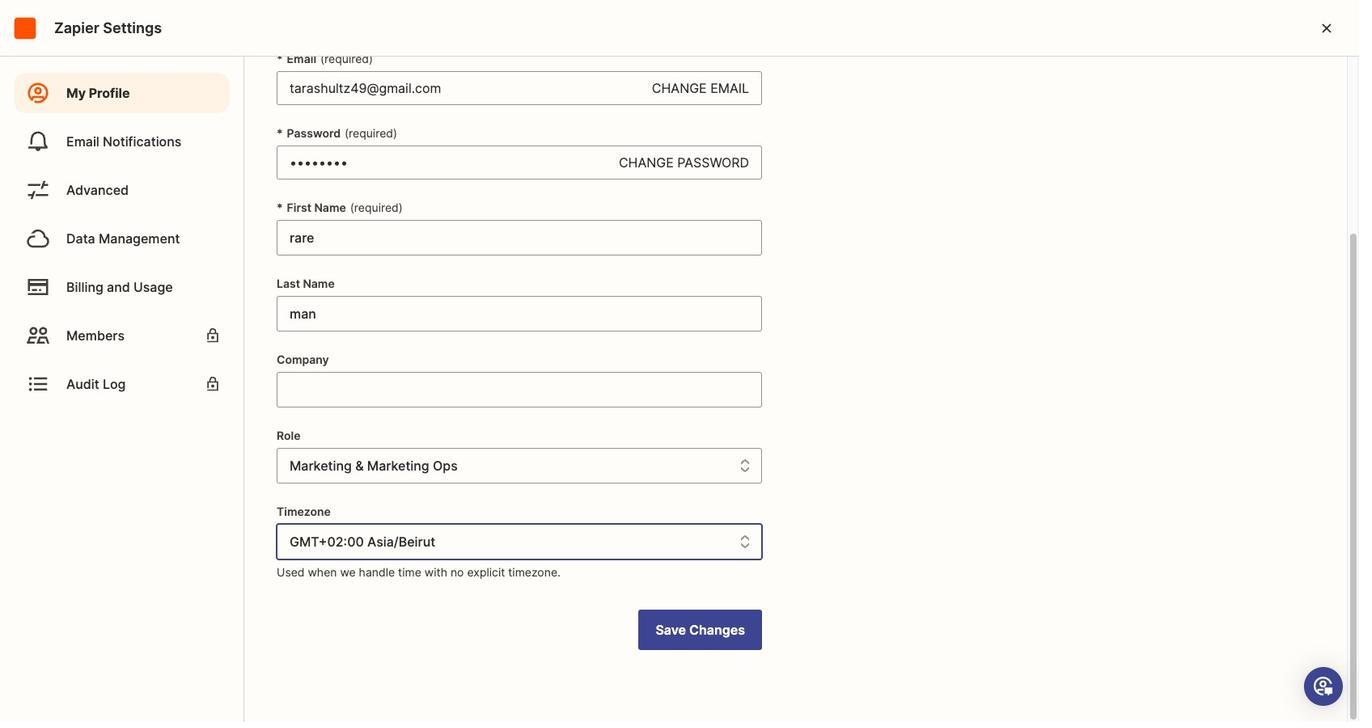 Task type: vqa. For each thing, say whether or not it's contained in the screenshot.
you
no



Task type: describe. For each thing, give the bounding box(es) containing it.
close settings image
[[1317, 18, 1337, 38]]

gmt+02:00 asia/beirut
[[290, 534, 435, 550]]

used when we handle time with no explicit timezone.
[[277, 566, 561, 579]]

* for tarashultz49@gmail.com
[[277, 52, 283, 66]]

billing and usage link
[[14, 267, 230, 307]]

email notifications link
[[14, 121, 230, 162]]

open intercom messenger image
[[1314, 677, 1333, 697]]

we
[[340, 566, 356, 579]]

email inside email notifications link
[[66, 133, 99, 150]]

with
[[425, 566, 447, 579]]

email notifications
[[66, 133, 182, 150]]

change for change email
[[652, 80, 707, 96]]

data management link
[[14, 218, 230, 259]]

asia/beirut
[[367, 534, 435, 550]]

2 vertical spatial required
[[354, 201, 399, 214]]

first
[[287, 201, 311, 214]]

timezone.
[[508, 566, 561, 579]]

Company text field
[[277, 373, 761, 407]]

timezone
[[277, 505, 331, 519]]

audit log link
[[14, 364, 230, 405]]

zapier settings link
[[12, 15, 162, 41]]

my profile link
[[14, 73, 230, 113]]

* first name
[[277, 201, 346, 214]]

profile
[[89, 85, 130, 101]]

required for ••••••••
[[349, 126, 393, 140]]

my
[[66, 85, 86, 101]]

ops
[[433, 458, 458, 474]]

tarashultz49@gmail.com
[[290, 80, 441, 96]]

Role field
[[277, 448, 762, 484]]

* email
[[277, 52, 316, 66]]

my profile
[[66, 85, 130, 101]]

email for change email
[[710, 80, 749, 96]]

last
[[277, 277, 300, 290]]

save changes button
[[639, 610, 762, 650]]

marketing & marketing ops button
[[277, 449, 729, 483]]

required for tarashultz49@gmail.com
[[325, 52, 369, 66]]

notifications
[[103, 133, 182, 150]]

members link
[[14, 316, 230, 356]]

3 * from the top
[[277, 201, 283, 214]]



Task type: locate. For each thing, give the bounding box(es) containing it.
log
[[103, 376, 126, 392]]

settings
[[103, 19, 162, 36]]

* for ••••••••
[[277, 126, 283, 140]]

0 horizontal spatial password
[[287, 126, 341, 140]]

password
[[287, 126, 341, 140], [677, 155, 749, 171]]

change password
[[619, 155, 749, 171]]

0 vertical spatial name
[[314, 201, 346, 214]]

change
[[652, 80, 707, 96], [619, 155, 674, 171]]

First Name text field
[[277, 221, 761, 255]]

marketing & marketing ops
[[290, 458, 458, 474]]

audit
[[66, 376, 99, 392]]

gmt+02:00 asia/beirut button
[[277, 525, 729, 559]]

password up ••••••••
[[287, 126, 341, 140]]

email for * email
[[287, 52, 316, 66]]

name right first
[[314, 201, 346, 214]]

••••••••
[[290, 155, 348, 171]]

1 vertical spatial name
[[303, 277, 335, 290]]

0 vertical spatial required
[[325, 52, 369, 66]]

1 horizontal spatial email
[[287, 52, 316, 66]]

billing and usage
[[66, 279, 173, 295]]

1 vertical spatial change
[[619, 155, 674, 171]]

* password
[[277, 126, 341, 140]]

1 horizontal spatial password
[[677, 155, 749, 171]]

* up * password
[[277, 52, 283, 66]]

usage
[[133, 279, 173, 295]]

no
[[451, 566, 464, 579]]

explicit
[[467, 566, 505, 579]]

password down change email
[[677, 155, 749, 171]]

change for change password
[[619, 155, 674, 171]]

required
[[325, 52, 369, 66], [349, 126, 393, 140], [354, 201, 399, 214]]

role
[[277, 429, 301, 443]]

billing
[[66, 279, 103, 295]]

data management
[[66, 231, 180, 247]]

handle
[[359, 566, 395, 579]]

change email
[[652, 80, 749, 96]]

*
[[277, 52, 283, 66], [277, 126, 283, 140], [277, 201, 283, 214]]

0 vertical spatial change
[[652, 80, 707, 96]]

marketing right &
[[367, 458, 429, 474]]

name right last at left top
[[303, 277, 335, 290]]

* down * email
[[277, 126, 283, 140]]

password for * password
[[287, 126, 341, 140]]

0 vertical spatial password
[[287, 126, 341, 140]]

used
[[277, 566, 305, 579]]

1 vertical spatial password
[[677, 155, 749, 171]]

advanced
[[66, 182, 129, 198]]

Timezone field
[[277, 524, 762, 560]]

required right * first name
[[354, 201, 399, 214]]

name
[[314, 201, 346, 214], [303, 277, 335, 290]]

gmt+02:00
[[290, 534, 364, 550]]

2 vertical spatial *
[[277, 201, 283, 214]]

* left first
[[277, 201, 283, 214]]

0 vertical spatial *
[[277, 52, 283, 66]]

2 * from the top
[[277, 126, 283, 140]]

email
[[287, 52, 316, 66], [710, 80, 749, 96], [66, 133, 99, 150]]

management
[[99, 231, 180, 247]]

members
[[66, 328, 125, 344]]

0 horizontal spatial marketing
[[290, 458, 352, 474]]

and
[[107, 279, 130, 295]]

when
[[308, 566, 337, 579]]

0 vertical spatial email
[[287, 52, 316, 66]]

2 horizontal spatial email
[[710, 80, 749, 96]]

0 horizontal spatial email
[[66, 133, 99, 150]]

&
[[355, 458, 364, 474]]

marketing
[[290, 458, 352, 474], [367, 458, 429, 474]]

1 horizontal spatial marketing
[[367, 458, 429, 474]]

Last Name text field
[[277, 297, 761, 331]]

zapier settings
[[54, 19, 162, 36]]

audit log
[[66, 376, 126, 392]]

1 vertical spatial email
[[710, 80, 749, 96]]

required down the tarashultz49@gmail.com at the left top of the page
[[349, 126, 393, 140]]

changes
[[689, 622, 745, 638]]

1 vertical spatial required
[[349, 126, 393, 140]]

time
[[398, 566, 421, 579]]

save changes
[[656, 622, 745, 638]]

advanced link
[[14, 170, 230, 210]]

password for change password
[[677, 155, 749, 171]]

marketing left &
[[290, 458, 352, 474]]

1 vertical spatial *
[[277, 126, 283, 140]]

last name
[[277, 277, 335, 290]]

1 * from the top
[[277, 52, 283, 66]]

required up the tarashultz49@gmail.com at the left top of the page
[[325, 52, 369, 66]]

zapier
[[54, 19, 99, 36]]

data
[[66, 231, 95, 247]]

company
[[277, 353, 329, 366]]

2 vertical spatial email
[[66, 133, 99, 150]]

2 marketing from the left
[[367, 458, 429, 474]]

save
[[656, 622, 686, 638]]

1 marketing from the left
[[290, 458, 352, 474]]



